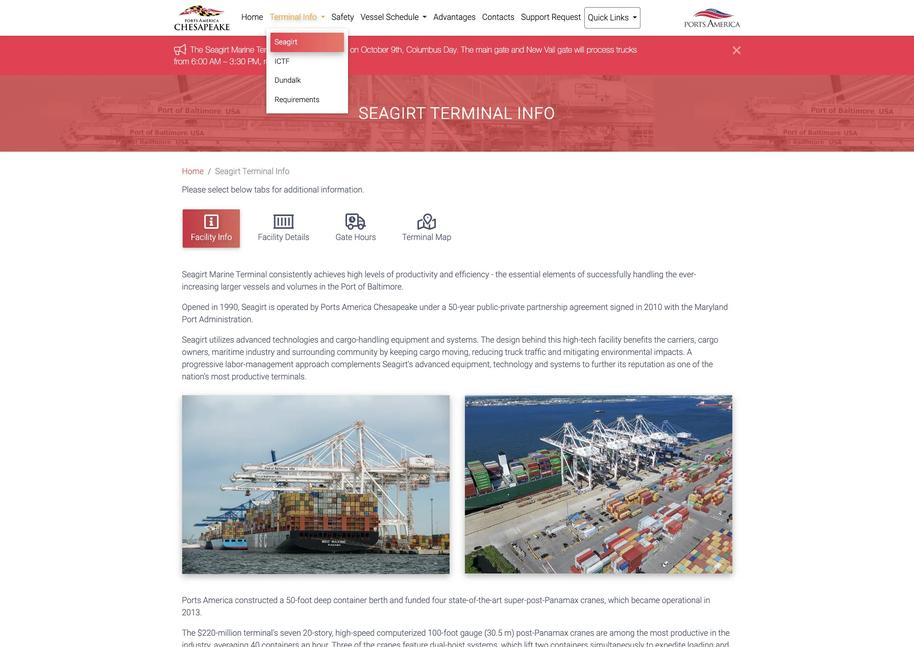 Task type: locate. For each thing, give the bounding box(es) containing it.
0 vertical spatial handling
[[634, 270, 664, 280]]

1 horizontal spatial cargo
[[699, 335, 719, 345]]

1 horizontal spatial cranes
[[571, 628, 595, 638]]

0 horizontal spatial advanced
[[236, 335, 271, 345]]

0 vertical spatial to
[[583, 360, 590, 369]]

1 horizontal spatial productive
[[671, 628, 709, 638]]

in right operational on the right
[[704, 595, 711, 605]]

marine up '3:30'
[[231, 45, 254, 54]]

post- up lift
[[517, 628, 535, 638]]

2 will from the left
[[575, 45, 585, 54]]

cranes left the 'are'
[[571, 628, 595, 638]]

ever-
[[679, 270, 697, 280]]

panamax
[[545, 595, 579, 605], [535, 628, 569, 638]]

a
[[687, 347, 693, 357]]

loading
[[688, 640, 714, 647]]

tab panel containing seagirt marine terminal consistently achieves high levels of productivity and efficiency - the essential elements of successfully handling the ever- increasing larger vessels and volumes in the port of baltimore.
[[174, 269, 740, 647]]

america down high at left
[[342, 303, 372, 312]]

truck
[[505, 347, 523, 357]]

carriers,
[[668, 335, 697, 345]]

the up reducing
[[481, 335, 495, 345]]

1 gate from the left
[[494, 45, 509, 54]]

1 vertical spatial post-
[[517, 628, 535, 638]]

which right cranes,
[[608, 595, 630, 605]]

foot inside the "the $220-million terminal's seven 20-story, high-speed computerized 100-foot gauge (30.5 m) post-panamax cranes are among the most productive in the industry, averaging 40 containers an hour. three of the cranes feature dual-hoist systems, which lift two containers simultaneously to expedite loading an"
[[444, 628, 459, 638]]

handling
[[634, 270, 664, 280], [359, 335, 389, 345]]

four
[[432, 595, 447, 605]]

safety link
[[328, 7, 358, 28]]

0 vertical spatial high-
[[564, 335, 581, 345]]

home
[[242, 12, 263, 22], [182, 167, 204, 176]]

by right operated at the top of the page
[[311, 303, 319, 312]]

and inside ports america constructed a 50-foot deep container berth and funded four state-of-the-art super-post-panamax cranes, which became operational in 2013.
[[390, 595, 403, 605]]

1 vertical spatial most
[[650, 628, 669, 638]]

contacts link
[[479, 7, 518, 28]]

cargo down equipment at the left
[[420, 347, 440, 357]]

1 vertical spatial cranes
[[377, 640, 401, 647]]

1 vertical spatial port
[[182, 315, 197, 325]]

request
[[552, 12, 581, 22]]

0 horizontal spatial seagirt terminal info
[[215, 167, 290, 176]]

to inside seagirt utilizes advanced technologies and cargo-handling equipment and systems. the design behind this high-tech facility benefits the carriers, cargo owners, maritime industry and surrounding community by keeping cargo moving, reducing truck traffic and mitigating environmental impacts.  a progressive labor-management approach complements seagirt's advanced equipment, technology and systems to further its reputation as one of the nation's most productive terminals.
[[583, 360, 590, 369]]

1 will from the left
[[307, 45, 317, 54]]

port inside seagirt marine terminal consistently achieves high levels of productivity and efficiency - the essential elements of successfully handling the ever- increasing larger vessels and volumes in the port of baltimore.
[[341, 282, 356, 292]]

high- up the 'mitigating'
[[564, 335, 581, 345]]

2010
[[645, 303, 663, 312]]

bullhorn image
[[174, 44, 190, 55]]

high
[[348, 270, 363, 280]]

in down achieves
[[320, 282, 326, 292]]

0 vertical spatial a
[[442, 303, 447, 312]]

utilizes
[[209, 335, 234, 345]]

50- left the deep
[[286, 595, 298, 605]]

elements
[[543, 270, 576, 280]]

1 vertical spatial high-
[[336, 628, 353, 638]]

terminal info link
[[267, 7, 328, 28]]

1 vertical spatial by
[[380, 347, 388, 357]]

and inside the seagirt marine terminal gates will be open on october 9th, columbus day. the main gate and new vail gate will process trucks from 6:00 am – 3:30 pm, reefers included.
[[511, 45, 524, 54]]

productive up loading
[[671, 628, 709, 638]]

1 horizontal spatial america
[[342, 303, 372, 312]]

berth
[[369, 595, 388, 605]]

panamax inside ports america constructed a 50-foot deep container berth and funded four state-of-the-art super-post-panamax cranes, which became operational in 2013.
[[545, 595, 579, 605]]

1 vertical spatial foot
[[444, 628, 459, 638]]

1 vertical spatial home link
[[182, 167, 204, 176]]

0 horizontal spatial containers
[[262, 640, 300, 647]]

feature
[[403, 640, 428, 647]]

be
[[319, 45, 328, 54]]

of right one
[[693, 360, 700, 369]]

ports
[[321, 303, 340, 312], [182, 595, 201, 605]]

1 vertical spatial to
[[647, 640, 654, 647]]

by up seagirt's
[[380, 347, 388, 357]]

its
[[618, 360, 627, 369]]

facility down please
[[191, 232, 216, 242]]

port down opened
[[182, 315, 197, 325]]

cranes down computerized
[[377, 640, 401, 647]]

to left expedite
[[647, 640, 654, 647]]

advanced down moving,
[[415, 360, 450, 369]]

terminal inside seagirt marine terminal consistently achieves high levels of productivity and efficiency - the essential elements of successfully handling the ever- increasing larger vessels and volumes in the port of baltimore.
[[236, 270, 267, 280]]

of
[[387, 270, 394, 280], [578, 270, 585, 280], [358, 282, 366, 292], [693, 360, 700, 369], [354, 640, 362, 647]]

marine up larger
[[209, 270, 234, 280]]

seagirt utilizes advanced technologies and cargo-handling equipment and systems. the design behind this high-tech facility benefits the carriers, cargo owners, maritime industry and surrounding community by keeping cargo moving, reducing truck traffic and mitigating environmental impacts.  a progressive labor-management approach complements seagirt's advanced equipment, technology and systems to further its reputation as one of the nation's most productive terminals.
[[182, 335, 719, 382]]

0 horizontal spatial most
[[211, 372, 230, 382]]

of-
[[469, 595, 479, 605]]

foot
[[298, 595, 312, 605], [444, 628, 459, 638]]

quick
[[588, 13, 608, 22]]

0 vertical spatial post-
[[527, 595, 545, 605]]

1 horizontal spatial home
[[242, 12, 263, 22]]

facility info link
[[183, 209, 240, 248]]

0 vertical spatial most
[[211, 372, 230, 382]]

contacts
[[483, 12, 515, 22]]

1 horizontal spatial seagirt terminal info
[[359, 104, 556, 123]]

marine
[[231, 45, 254, 54], [209, 270, 234, 280]]

vessel
[[361, 12, 384, 22]]

gate
[[494, 45, 509, 54], [558, 45, 572, 54]]

0 vertical spatial ports
[[321, 303, 340, 312]]

most down labor-
[[211, 372, 230, 382]]

1 horizontal spatial will
[[575, 45, 585, 54]]

0 horizontal spatial foot
[[298, 595, 312, 605]]

0 horizontal spatial by
[[311, 303, 319, 312]]

home left terminal info
[[242, 12, 263, 22]]

0 horizontal spatial cargo
[[420, 347, 440, 357]]

1 horizontal spatial handling
[[634, 270, 664, 280]]

and left new on the right of page
[[511, 45, 524, 54]]

home link left terminal info
[[238, 7, 267, 28]]

seagirt marine terminal consistently achieves high levels of productivity and efficiency - the essential elements of successfully handling the ever- increasing larger vessels and volumes in the port of baltimore.
[[182, 270, 697, 292]]

will left be
[[307, 45, 317, 54]]

advanced up industry
[[236, 335, 271, 345]]

most inside the "the $220-million terminal's seven 20-story, high-speed computerized 100-foot gauge (30.5 m) post-panamax cranes are among the most productive in the industry, averaging 40 containers an hour. three of the cranes feature dual-hoist systems, which lift two containers simultaneously to expedite loading an"
[[650, 628, 669, 638]]

which down m)
[[501, 640, 523, 647]]

6:00
[[191, 57, 207, 66]]

0 horizontal spatial 50-
[[286, 595, 298, 605]]

dual-
[[430, 640, 448, 647]]

marine inside the seagirt marine terminal gates will be open on october 9th, columbus day. the main gate and new vail gate will process trucks from 6:00 am – 3:30 pm, reefers included.
[[231, 45, 254, 54]]

art
[[492, 595, 502, 605]]

1 horizontal spatial a
[[442, 303, 447, 312]]

0 vertical spatial marine
[[231, 45, 254, 54]]

one
[[678, 360, 691, 369]]

panamax inside the "the $220-million terminal's seven 20-story, high-speed computerized 100-foot gauge (30.5 m) post-panamax cranes are among the most productive in the industry, averaging 40 containers an hour. three of the cranes feature dual-hoist systems, which lift two containers simultaneously to expedite loading an"
[[535, 628, 569, 638]]

ports up 2013.
[[182, 595, 201, 605]]

1 horizontal spatial foot
[[444, 628, 459, 638]]

tab panel
[[174, 269, 740, 647]]

1 vertical spatial america
[[203, 595, 233, 605]]

ictf link
[[271, 52, 344, 71]]

0 horizontal spatial facility
[[191, 232, 216, 242]]

the right day.
[[461, 45, 474, 54]]

pm,
[[248, 57, 261, 66]]

post- right art
[[527, 595, 545, 605]]

1 vertical spatial home
[[182, 167, 204, 176]]

0 horizontal spatial ports
[[182, 595, 201, 605]]

operational
[[662, 595, 702, 605]]

reputation
[[629, 360, 665, 369]]

agreement
[[570, 303, 609, 312]]

info inside terminal info link
[[303, 12, 317, 22]]

benefits
[[624, 335, 653, 345]]

1 horizontal spatial port
[[341, 282, 356, 292]]

0 horizontal spatial which
[[501, 640, 523, 647]]

0 vertical spatial productive
[[232, 372, 269, 382]]

1 containers from the left
[[262, 640, 300, 647]]

facility left 'details'
[[258, 232, 283, 242]]

by
[[311, 303, 319, 312], [380, 347, 388, 357]]

50- right under
[[449, 303, 460, 312]]

panamax left cranes,
[[545, 595, 579, 605]]

an
[[302, 640, 310, 647]]

containers
[[262, 640, 300, 647], [551, 640, 589, 647]]

the
[[496, 270, 507, 280], [666, 270, 677, 280], [328, 282, 339, 292], [682, 303, 693, 312], [655, 335, 666, 345], [702, 360, 714, 369], [637, 628, 648, 638], [719, 628, 730, 638], [364, 640, 375, 647]]

in left 2010 on the top right
[[636, 303, 643, 312]]

october
[[361, 45, 389, 54]]

panamax up two on the bottom right of the page
[[535, 628, 569, 638]]

facility for facility info
[[191, 232, 216, 242]]

in up loading
[[711, 628, 717, 638]]

0 vertical spatial home
[[242, 12, 263, 22]]

most up expedite
[[650, 628, 669, 638]]

1 horizontal spatial home link
[[238, 7, 267, 28]]

0 vertical spatial port
[[341, 282, 356, 292]]

0 vertical spatial cranes
[[571, 628, 595, 638]]

0 horizontal spatial a
[[280, 595, 284, 605]]

containers right two on the bottom right of the page
[[551, 640, 589, 647]]

million
[[218, 628, 242, 638]]

port
[[341, 282, 356, 292], [182, 315, 197, 325]]

0 horizontal spatial gate
[[494, 45, 509, 54]]

post- inside ports america constructed a 50-foot deep container berth and funded four state-of-the-art super-post-panamax cranes, which became operational in 2013.
[[527, 595, 545, 605]]

cranes,
[[581, 595, 607, 605]]

handling up community
[[359, 335, 389, 345]]

0 horizontal spatial home
[[182, 167, 204, 176]]

please
[[182, 185, 206, 195]]

high- inside seagirt utilizes advanced technologies and cargo-handling equipment and systems. the design behind this high-tech facility benefits the carriers, cargo owners, maritime industry and surrounding community by keeping cargo moving, reducing truck traffic and mitigating environmental impacts.  a progressive labor-management approach complements seagirt's advanced equipment, technology and systems to further its reputation as one of the nation's most productive terminals.
[[564, 335, 581, 345]]

0 horizontal spatial to
[[583, 360, 590, 369]]

expedite
[[656, 640, 686, 647]]

deep
[[314, 595, 332, 605]]

1 horizontal spatial gate
[[558, 45, 572, 54]]

containers down seven
[[262, 640, 300, 647]]

facility info
[[191, 232, 232, 242]]

1 horizontal spatial seagirt terminal image
[[465, 395, 733, 574]]

levels
[[365, 270, 385, 280]]

tab list
[[178, 204, 741, 252]]

public-
[[477, 303, 501, 312]]

systems
[[550, 360, 581, 369]]

additional
[[284, 185, 319, 195]]

1 vertical spatial which
[[501, 640, 523, 647]]

ports down achieves
[[321, 303, 340, 312]]

port down high at left
[[341, 282, 356, 292]]

1 vertical spatial handling
[[359, 335, 389, 345]]

to down the 'mitigating'
[[583, 360, 590, 369]]

0 horizontal spatial home link
[[182, 167, 204, 176]]

1 horizontal spatial advanced
[[415, 360, 450, 369]]

america inside ports america constructed a 50-foot deep container berth and funded four state-of-the-art super-post-panamax cranes, which became operational in 2013.
[[203, 595, 233, 605]]

the inside the "the $220-million terminal's seven 20-story, high-speed computerized 100-foot gauge (30.5 m) post-panamax cranes are among the most productive in the industry, averaging 40 containers an hour. three of the cranes feature dual-hoist systems, which lift two containers simultaneously to expedite loading an"
[[182, 628, 196, 638]]

1 horizontal spatial 50-
[[449, 303, 460, 312]]

1 horizontal spatial by
[[380, 347, 388, 357]]

seven
[[280, 628, 301, 638]]

from
[[174, 57, 189, 66]]

0 vertical spatial foot
[[298, 595, 312, 605]]

seagirt link
[[271, 33, 344, 52]]

1 horizontal spatial ports
[[321, 303, 340, 312]]

home up please
[[182, 167, 204, 176]]

1 horizontal spatial containers
[[551, 640, 589, 647]]

0 vertical spatial home link
[[238, 7, 267, 28]]

1 horizontal spatial to
[[647, 640, 654, 647]]

0 vertical spatial which
[[608, 595, 630, 605]]

1 vertical spatial cargo
[[420, 347, 440, 357]]

in inside the "the $220-million terminal's seven 20-story, high-speed computerized 100-foot gauge (30.5 m) post-panamax cranes are among the most productive in the industry, averaging 40 containers an hour. three of the cranes feature dual-hoist systems, which lift two containers simultaneously to expedite loading an"
[[711, 628, 717, 638]]

0 horizontal spatial high-
[[336, 628, 353, 638]]

productive inside the "the $220-million terminal's seven 20-story, high-speed computerized 100-foot gauge (30.5 m) post-panamax cranes are among the most productive in the industry, averaging 40 containers an hour. three of the cranes feature dual-hoist systems, which lift two containers simultaneously to expedite loading an"
[[671, 628, 709, 638]]

0 vertical spatial by
[[311, 303, 319, 312]]

2 seagirt terminal image from the left
[[465, 395, 733, 574]]

tab list containing facility info
[[178, 204, 741, 252]]

america inside opened in 1990, seagirt is operated by ports america chesapeake under a 50-year public-private partnership agreement signed in 2010 with the maryland port administration.
[[342, 303, 372, 312]]

1 facility from the left
[[191, 232, 216, 242]]

opened
[[182, 303, 210, 312]]

1 horizontal spatial which
[[608, 595, 630, 605]]

the inside seagirt utilizes advanced technologies and cargo-handling equipment and systems. the design behind this high-tech facility benefits the carriers, cargo owners, maritime industry and surrounding community by keeping cargo moving, reducing truck traffic and mitigating environmental impacts.  a progressive labor-management approach complements seagirt's advanced equipment, technology and systems to further its reputation as one of the nation's most productive terminals.
[[481, 335, 495, 345]]

the up industry,
[[182, 628, 196, 638]]

1 vertical spatial ports
[[182, 595, 201, 605]]

and right berth
[[390, 595, 403, 605]]

and left efficiency
[[440, 270, 453, 280]]

1 horizontal spatial facility
[[258, 232, 283, 242]]

cargo right carriers,
[[699, 335, 719, 345]]

productive down labor-
[[232, 372, 269, 382]]

links
[[610, 13, 629, 22]]

to inside the "the $220-million terminal's seven 20-story, high-speed computerized 100-foot gauge (30.5 m) post-panamax cranes are among the most productive in the industry, averaging 40 containers an hour. three of the cranes feature dual-hoist systems, which lift two containers simultaneously to expedite loading an"
[[647, 640, 654, 647]]

50- inside ports america constructed a 50-foot deep container berth and funded four state-of-the-art super-post-panamax cranes, which became operational in 2013.
[[286, 595, 298, 605]]

close image
[[733, 44, 741, 56]]

in
[[320, 282, 326, 292], [212, 303, 218, 312], [636, 303, 643, 312], [704, 595, 711, 605], [711, 628, 717, 638]]

2 facility from the left
[[258, 232, 283, 242]]

of down speed
[[354, 640, 362, 647]]

gate hours link
[[328, 209, 384, 248]]

facility
[[599, 335, 622, 345]]

which inside the "the $220-million terminal's seven 20-story, high-speed computerized 100-foot gauge (30.5 m) post-panamax cranes are among the most productive in the industry, averaging 40 containers an hour. three of the cranes feature dual-hoist systems, which lift two containers simultaneously to expedite loading an"
[[501, 640, 523, 647]]

gate right main
[[494, 45, 509, 54]]

0 vertical spatial 50-
[[449, 303, 460, 312]]

maryland
[[695, 303, 728, 312]]

1 horizontal spatial high-
[[564, 335, 581, 345]]

will left the process
[[575, 45, 585, 54]]

40
[[251, 640, 260, 647]]

a
[[442, 303, 447, 312], [280, 595, 284, 605]]

1 vertical spatial a
[[280, 595, 284, 605]]

please select below tabs for additional information.
[[182, 185, 365, 195]]

home link up please
[[182, 167, 204, 176]]

0 horizontal spatial will
[[307, 45, 317, 54]]

0 horizontal spatial port
[[182, 315, 197, 325]]

vessel schedule
[[361, 12, 421, 22]]

1 vertical spatial marine
[[209, 270, 234, 280]]

gate right vail
[[558, 45, 572, 54]]

of down high at left
[[358, 282, 366, 292]]

foot left the deep
[[298, 595, 312, 605]]

a right constructed
[[280, 595, 284, 605]]

0 horizontal spatial productive
[[232, 372, 269, 382]]

high- up three
[[336, 628, 353, 638]]

foot up hoist
[[444, 628, 459, 638]]

keeping
[[390, 347, 418, 357]]

america up $220- on the left of the page
[[203, 595, 233, 605]]

handling inside seagirt utilizes advanced technologies and cargo-handling equipment and systems. the design behind this high-tech facility benefits the carriers, cargo owners, maritime industry and surrounding community by keeping cargo moving, reducing truck traffic and mitigating environmental impacts.  a progressive labor-management approach complements seagirt's advanced equipment, technology and systems to further its reputation as one of the nation's most productive terminals.
[[359, 335, 389, 345]]

by inside seagirt utilizes advanced technologies and cargo-handling equipment and systems. the design behind this high-tech facility benefits the carriers, cargo owners, maritime industry and surrounding community by keeping cargo moving, reducing truck traffic and mitigating environmental impacts.  a progressive labor-management approach complements seagirt's advanced equipment, technology and systems to further its reputation as one of the nation's most productive terminals.
[[380, 347, 388, 357]]

seagirt terminal image
[[182, 395, 450, 574], [465, 395, 733, 574]]

and down this
[[548, 347, 562, 357]]

became
[[632, 595, 660, 605]]

for
[[272, 185, 282, 195]]

1 horizontal spatial most
[[650, 628, 669, 638]]

and down traffic
[[535, 360, 549, 369]]

support request link
[[518, 7, 585, 28]]

terminal info
[[270, 12, 319, 22]]

0 vertical spatial panamax
[[545, 595, 579, 605]]

0 horizontal spatial america
[[203, 595, 233, 605]]

0 horizontal spatial seagirt terminal image
[[182, 395, 450, 574]]

a right under
[[442, 303, 447, 312]]

handling up 2010 on the top right
[[634, 270, 664, 280]]

0 vertical spatial america
[[342, 303, 372, 312]]

info inside facility info link
[[218, 232, 232, 242]]

1 vertical spatial 50-
[[286, 595, 298, 605]]

1 vertical spatial panamax
[[535, 628, 569, 638]]

and up moving,
[[432, 335, 445, 345]]

advantages
[[434, 12, 476, 22]]

0 horizontal spatial handling
[[359, 335, 389, 345]]

information.
[[321, 185, 365, 195]]

1 vertical spatial productive
[[671, 628, 709, 638]]



Task type: vqa. For each thing, say whether or not it's contained in the screenshot.
left THE 'DAY.'
no



Task type: describe. For each thing, give the bounding box(es) containing it.
ports inside opened in 1990, seagirt is operated by ports america chesapeake under a 50-year public-private partnership agreement signed in 2010 with the maryland port administration.
[[321, 303, 340, 312]]

vessels
[[243, 282, 270, 292]]

opened in 1990, seagirt is operated by ports america chesapeake under a 50-year public-private partnership agreement signed in 2010 with the maryland port administration.
[[182, 303, 728, 325]]

vail
[[544, 45, 555, 54]]

reducing
[[472, 347, 503, 357]]

cargo-
[[336, 335, 359, 345]]

post- inside the "the $220-million terminal's seven 20-story, high-speed computerized 100-foot gauge (30.5 m) post-panamax cranes are among the most productive in the industry, averaging 40 containers an hour. three of the cranes feature dual-hoist systems, which lift two containers simultaneously to expedite loading an"
[[517, 628, 535, 638]]

20-
[[303, 628, 315, 638]]

seagirt inside seagirt utilizes advanced technologies and cargo-handling equipment and systems. the design behind this high-tech facility benefits the carriers, cargo owners, maritime industry and surrounding community by keeping cargo moving, reducing truck traffic and mitigating environmental impacts.  a progressive labor-management approach complements seagirt's advanced equipment, technology and systems to further its reputation as one of the nation's most productive terminals.
[[182, 335, 207, 345]]

computerized
[[377, 628, 426, 638]]

are
[[597, 628, 608, 638]]

the inside opened in 1990, seagirt is operated by ports america chesapeake under a 50-year public-private partnership agreement signed in 2010 with the maryland port administration.
[[682, 303, 693, 312]]

the-
[[479, 595, 492, 605]]

systems.
[[447, 335, 479, 345]]

2013.
[[182, 608, 202, 617]]

under
[[420, 303, 440, 312]]

baltimore.
[[368, 282, 404, 292]]

the seagirt marine terminal gates will be open on october 9th, columbus day. the main gate and new vail gate will process trucks from 6:00 am – 3:30 pm, reefers included.
[[174, 45, 637, 66]]

details
[[285, 232, 310, 242]]

0 vertical spatial cargo
[[699, 335, 719, 345]]

partnership
[[527, 303, 568, 312]]

ports inside ports america constructed a 50-foot deep container berth and funded four state-of-the-art super-post-panamax cranes, which became operational in 2013.
[[182, 595, 201, 605]]

administration.
[[199, 315, 253, 325]]

quick links link
[[585, 7, 641, 29]]

in inside seagirt marine terminal consistently achieves high levels of productivity and efficiency - the essential elements of successfully handling the ever- increasing larger vessels and volumes in the port of baltimore.
[[320, 282, 326, 292]]

year
[[460, 303, 475, 312]]

by inside opened in 1990, seagirt is operated by ports america chesapeake under a 50-year public-private partnership agreement signed in 2010 with the maryland port administration.
[[311, 303, 319, 312]]

nation's
[[182, 372, 209, 382]]

essential
[[509, 270, 541, 280]]

three
[[332, 640, 352, 647]]

container
[[334, 595, 367, 605]]

in left 1990,
[[212, 303, 218, 312]]

gate
[[336, 232, 353, 242]]

quick links
[[588, 13, 631, 22]]

reefers
[[264, 57, 287, 66]]

terminal map link
[[394, 209, 460, 248]]

technologies
[[273, 335, 319, 345]]

achieves
[[314, 270, 346, 280]]

terminals.
[[271, 372, 307, 382]]

hour.
[[312, 640, 330, 647]]

is
[[269, 303, 275, 312]]

speed
[[353, 628, 375, 638]]

foot inside ports america constructed a 50-foot deep container berth and funded four state-of-the-art super-post-panamax cranes, which became operational in 2013.
[[298, 595, 312, 605]]

facility for facility details
[[258, 232, 283, 242]]

of up the baltimore.
[[387, 270, 394, 280]]

ictf
[[275, 57, 290, 66]]

dundalk link
[[271, 71, 344, 90]]

private
[[501, 303, 525, 312]]

terminal's
[[244, 628, 278, 638]]

funded
[[405, 595, 430, 605]]

new
[[527, 45, 542, 54]]

equipment
[[391, 335, 430, 345]]

industry,
[[182, 640, 212, 647]]

day.
[[444, 45, 459, 54]]

terminal inside the seagirt marine terminal gates will be open on october 9th, columbus day. the main gate and new vail gate will process trucks from 6:00 am – 3:30 pm, reefers included.
[[256, 45, 284, 54]]

1990,
[[220, 303, 240, 312]]

main
[[476, 45, 492, 54]]

impacts.
[[655, 347, 685, 357]]

on
[[350, 45, 359, 54]]

constructed
[[235, 595, 278, 605]]

0 vertical spatial advanced
[[236, 335, 271, 345]]

behind
[[522, 335, 546, 345]]

home for bottommost home link
[[182, 167, 204, 176]]

trucks
[[616, 45, 637, 54]]

management
[[246, 360, 294, 369]]

select
[[208, 185, 229, 195]]

handling inside seagirt marine terminal consistently achieves high levels of productivity and efficiency - the essential elements of successfully handling the ever- increasing larger vessels and volumes in the port of baltimore.
[[634, 270, 664, 280]]

and up "surrounding"
[[321, 335, 334, 345]]

seagirt inside the seagirt marine terminal gates will be open on october 9th, columbus day. the main gate and new vail gate will process trucks from 6:00 am – 3:30 pm, reefers included.
[[205, 45, 229, 54]]

progressive
[[182, 360, 223, 369]]

support request
[[521, 12, 581, 22]]

larger
[[221, 282, 241, 292]]

0 horizontal spatial cranes
[[377, 640, 401, 647]]

terminal map
[[402, 232, 452, 242]]

lift
[[525, 640, 534, 647]]

increasing
[[182, 282, 219, 292]]

and down consistently
[[272, 282, 285, 292]]

1 vertical spatial seagirt terminal info
[[215, 167, 290, 176]]

1 vertical spatial advanced
[[415, 360, 450, 369]]

support
[[521, 12, 550, 22]]

which inside ports america constructed a 50-foot deep container berth and funded four state-of-the-art super-post-panamax cranes, which became operational in 2013.
[[608, 595, 630, 605]]

in inside ports america constructed a 50-foot deep container berth and funded four state-of-the-art super-post-panamax cranes, which became operational in 2013.
[[704, 595, 711, 605]]

of inside the "the $220-million terminal's seven 20-story, high-speed computerized 100-foot gauge (30.5 m) post-panamax cranes are among the most productive in the industry, averaging 40 containers an hour. three of the cranes feature dual-hoist systems, which lift two containers simultaneously to expedite loading an"
[[354, 640, 362, 647]]

0 vertical spatial seagirt terminal info
[[359, 104, 556, 123]]

vessel schedule link
[[358, 7, 430, 28]]

with
[[665, 303, 680, 312]]

dundalk
[[275, 76, 301, 85]]

(30.5
[[485, 628, 503, 638]]

tabs
[[254, 185, 270, 195]]

traffic
[[525, 347, 546, 357]]

mitigating
[[564, 347, 600, 357]]

3:30
[[229, 57, 245, 66]]

seagirt's
[[383, 360, 413, 369]]

a inside opened in 1990, seagirt is operated by ports america chesapeake under a 50-year public-private partnership agreement signed in 2010 with the maryland port administration.
[[442, 303, 447, 312]]

and down technologies
[[277, 347, 290, 357]]

of right elements
[[578, 270, 585, 280]]

port inside opened in 1990, seagirt is operated by ports america chesapeake under a 50-year public-private partnership agreement signed in 2010 with the maryland port administration.
[[182, 315, 197, 325]]

facility details link
[[250, 209, 318, 248]]

the up the 6:00
[[190, 45, 203, 54]]

productive inside seagirt utilizes advanced technologies and cargo-handling equipment and systems. the design behind this high-tech facility benefits the carriers, cargo owners, maritime industry and surrounding community by keeping cargo moving, reducing truck traffic and mitigating environmental impacts.  a progressive labor-management approach complements seagirt's advanced equipment, technology and systems to further its reputation as one of the nation's most productive terminals.
[[232, 372, 269, 382]]

productivity
[[396, 270, 438, 280]]

safety
[[332, 12, 354, 22]]

high- inside the "the $220-million terminal's seven 20-story, high-speed computerized 100-foot gauge (30.5 m) post-panamax cranes are among the most productive in the industry, averaging 40 containers an hour. three of the cranes feature dual-hoist systems, which lift two containers simultaneously to expedite loading an"
[[336, 628, 353, 638]]

50- inside opened in 1990, seagirt is operated by ports america chesapeake under a 50-year public-private partnership agreement signed in 2010 with the maryland port administration.
[[449, 303, 460, 312]]

a inside ports america constructed a 50-foot deep container berth and funded four state-of-the-art super-post-panamax cranes, which became operational in 2013.
[[280, 595, 284, 605]]

industry
[[246, 347, 275, 357]]

2 gate from the left
[[558, 45, 572, 54]]

seagirt inside seagirt marine terminal consistently achieves high levels of productivity and efficiency - the essential elements of successfully handling the ever- increasing larger vessels and volumes in the port of baltimore.
[[182, 270, 207, 280]]

the seagirt marine terminal gates will be open on october 9th, columbus day. the main gate and new vail gate will process trucks from 6:00 am – 3:30 pm, reefers included. alert
[[0, 36, 915, 75]]

seagirt inside opened in 1990, seagirt is operated by ports america chesapeake under a 50-year public-private partnership agreement signed in 2010 with the maryland port administration.
[[242, 303, 267, 312]]

most inside seagirt utilizes advanced technologies and cargo-handling equipment and systems. the design behind this high-tech facility benefits the carriers, cargo owners, maritime industry and surrounding community by keeping cargo moving, reducing truck traffic and mitigating environmental impacts.  a progressive labor-management approach complements seagirt's advanced equipment, technology and systems to further its reputation as one of the nation's most productive terminals.
[[211, 372, 230, 382]]

100-
[[428, 628, 444, 638]]

home for the topmost home link
[[242, 12, 263, 22]]

2 containers from the left
[[551, 640, 589, 647]]

schedule
[[386, 12, 419, 22]]

1 seagirt terminal image from the left
[[182, 395, 450, 574]]

of inside seagirt utilizes advanced technologies and cargo-handling equipment and systems. the design behind this high-tech facility benefits the carriers, cargo owners, maritime industry and surrounding community by keeping cargo moving, reducing truck traffic and mitigating environmental impacts.  a progressive labor-management approach complements seagirt's advanced equipment, technology and systems to further its reputation as one of the nation's most productive terminals.
[[693, 360, 700, 369]]

marine inside seagirt marine terminal consistently achieves high levels of productivity and efficiency - the essential elements of successfully handling the ever- increasing larger vessels and volumes in the port of baltimore.
[[209, 270, 234, 280]]

chesapeake
[[374, 303, 418, 312]]

gate hours
[[336, 232, 376, 242]]

$220-
[[198, 628, 218, 638]]



